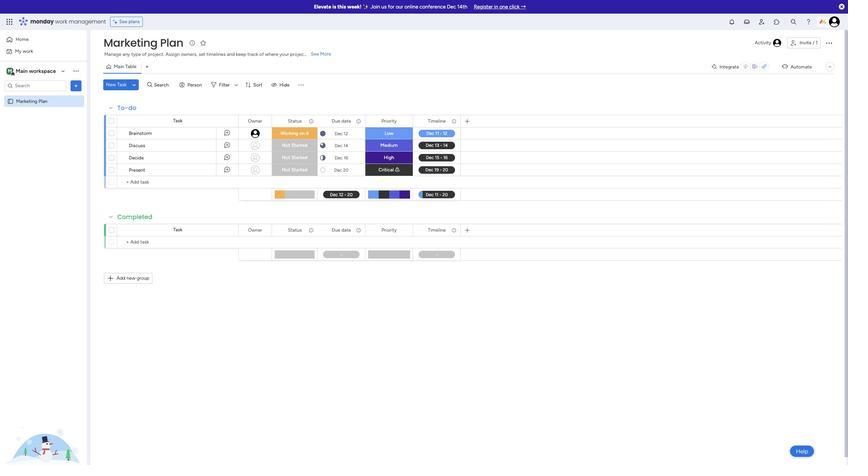 Task type: vqa. For each thing, say whether or not it's contained in the screenshot.
Main
yes



Task type: locate. For each thing, give the bounding box(es) containing it.
online
[[404, 4, 418, 10]]

1 vertical spatial plan
[[39, 98, 47, 104]]

apps image
[[773, 18, 780, 25]]

1 priority from the top
[[381, 118, 397, 124]]

see
[[119, 19, 127, 25], [311, 51, 319, 57]]

decide
[[129, 155, 144, 161]]

1 vertical spatial not
[[282, 155, 290, 161]]

this
[[337, 4, 346, 10]]

1 due date from the top
[[332, 118, 351, 124]]

column information image
[[308, 228, 314, 233], [451, 228, 457, 233]]

1 horizontal spatial of
[[259, 51, 264, 57]]

0 horizontal spatial marketing
[[16, 98, 37, 104]]

2 due from the top
[[332, 227, 340, 233]]

priority for 1st priority field from the top
[[381, 118, 397, 124]]

dec for dec 12
[[335, 131, 343, 136]]

1 vertical spatial work
[[23, 48, 33, 54]]

filter button
[[208, 79, 240, 90]]

task
[[117, 82, 126, 88], [173, 118, 182, 124], [173, 227, 182, 233]]

0 vertical spatial due date field
[[330, 117, 353, 125]]

not
[[282, 142, 290, 148], [282, 155, 290, 161], [282, 167, 290, 173]]

1 horizontal spatial column information image
[[451, 228, 457, 233]]

register in one click → link
[[474, 4, 526, 10]]

0 horizontal spatial marketing plan
[[16, 98, 47, 104]]

due date
[[332, 118, 351, 124], [332, 227, 351, 233]]

main for main workspace
[[16, 68, 28, 74]]

0 horizontal spatial main
[[16, 68, 28, 74]]

0 vertical spatial owner field
[[246, 117, 264, 125]]

dec left 20
[[334, 168, 342, 173]]

0 vertical spatial see
[[119, 19, 127, 25]]

timeline
[[428, 118, 446, 124], [428, 227, 446, 233]]

2 date from the top
[[341, 227, 351, 233]]

1 vertical spatial timeline field
[[426, 226, 447, 234]]

0 vertical spatial work
[[55, 18, 67, 26]]

0 vertical spatial due date
[[332, 118, 351, 124]]

Timeline field
[[426, 117, 447, 125], [426, 226, 447, 234]]

person
[[187, 82, 202, 88]]

1 vertical spatial due date field
[[330, 226, 353, 234]]

marketing plan
[[104, 35, 183, 50], [16, 98, 47, 104]]

1 horizontal spatial main
[[114, 64, 124, 70]]

plan
[[160, 35, 183, 50], [39, 98, 47, 104]]

1 vertical spatial priority field
[[380, 226, 398, 234]]

1 timeline from the top
[[428, 118, 446, 124]]

add view image
[[146, 64, 148, 69]]

0 horizontal spatial see
[[119, 19, 127, 25]]

1 of from the left
[[142, 51, 147, 57]]

timelines
[[206, 51, 226, 57]]

0 vertical spatial marketing
[[104, 35, 157, 50]]

register
[[474, 4, 493, 10]]

0 vertical spatial not started
[[282, 142, 307, 148]]

2 vertical spatial task
[[173, 227, 182, 233]]

home
[[16, 36, 29, 42]]

dapulse integrations image
[[712, 64, 717, 69]]

critical
[[379, 167, 394, 173]]

see more
[[311, 51, 331, 57]]

of
[[142, 51, 147, 57], [259, 51, 264, 57]]

1 started from the top
[[291, 142, 307, 148]]

→
[[521, 4, 526, 10]]

dec
[[447, 4, 456, 10], [335, 131, 343, 136], [335, 143, 342, 148], [335, 155, 343, 160], [334, 168, 342, 173]]

new
[[106, 82, 116, 88]]

2 priority from the top
[[381, 227, 397, 233]]

+ Add task text field
[[121, 238, 235, 246]]

collapse board header image
[[827, 64, 833, 70]]

0 vertical spatial task
[[117, 82, 126, 88]]

dec left the "12"
[[335, 131, 343, 136]]

1 owner field from the top
[[246, 117, 264, 125]]

lottie animation element
[[0, 396, 87, 465]]

0 vertical spatial timeline field
[[426, 117, 447, 125]]

m
[[8, 68, 12, 74]]

search everything image
[[790, 18, 797, 25]]

2 priority field from the top
[[380, 226, 398, 234]]

1 vertical spatial task
[[173, 118, 182, 124]]

dec 20
[[334, 168, 349, 173]]

integrate
[[720, 64, 739, 70]]

marketing plan down 'search in workspace' field
[[16, 98, 47, 104]]

1 not started from the top
[[282, 142, 307, 148]]

invite members image
[[758, 18, 765, 25]]

notifications image
[[728, 18, 735, 25]]

3 not from the top
[[282, 167, 290, 173]]

manage
[[104, 51, 121, 57]]

1 not from the top
[[282, 142, 290, 148]]

arrow down image
[[232, 81, 240, 89]]

main left table at the left top of the page
[[114, 64, 124, 70]]

owner
[[248, 118, 262, 124], [248, 227, 262, 233]]

1 vertical spatial started
[[291, 155, 307, 161]]

discuss
[[129, 143, 145, 149]]

0 vertical spatial started
[[291, 142, 307, 148]]

2 not from the top
[[282, 155, 290, 161]]

1 vertical spatial marketing plan
[[16, 98, 47, 104]]

1 horizontal spatial work
[[55, 18, 67, 26]]

marketing right public board icon
[[16, 98, 37, 104]]

2 timeline from the top
[[428, 227, 446, 233]]

assign
[[165, 51, 180, 57]]

Owner field
[[246, 117, 264, 125], [246, 226, 264, 234]]

1 vertical spatial date
[[341, 227, 351, 233]]

2 started from the top
[[291, 155, 307, 161]]

0 vertical spatial due
[[332, 118, 340, 124]]

1 vertical spatial status
[[288, 227, 302, 233]]

1 timeline field from the top
[[426, 117, 447, 125]]

main right workspace icon
[[16, 68, 28, 74]]

1 vertical spatial marketing
[[16, 98, 37, 104]]

table
[[125, 64, 136, 70]]

1 vertical spatial not started
[[282, 155, 307, 161]]

autopilot image
[[782, 62, 788, 71]]

0 vertical spatial status field
[[286, 117, 303, 125]]

dec left 14
[[335, 143, 342, 148]]

2 of from the left
[[259, 51, 264, 57]]

0 horizontal spatial plan
[[39, 98, 47, 104]]

2 vertical spatial started
[[291, 167, 307, 173]]

1 vertical spatial owner field
[[246, 226, 264, 234]]

2 timeline field from the top
[[426, 226, 447, 234]]

1 vertical spatial due date
[[332, 227, 351, 233]]

0 vertical spatial owner
[[248, 118, 262, 124]]

0 vertical spatial plan
[[160, 35, 183, 50]]

0 vertical spatial priority
[[381, 118, 397, 124]]

plan inside list box
[[39, 98, 47, 104]]

christina overa image
[[829, 16, 840, 27]]

invite
[[800, 40, 812, 46]]

2 vertical spatial not started
[[282, 167, 307, 173]]

plan down 'search in workspace' field
[[39, 98, 47, 104]]

marketing up any
[[104, 35, 157, 50]]

1 status field from the top
[[286, 117, 303, 125]]

1 due date field from the top
[[330, 117, 353, 125]]

1 vertical spatial owner
[[248, 227, 262, 233]]

started
[[291, 142, 307, 148], [291, 155, 307, 161], [291, 167, 307, 173]]

column information image
[[308, 118, 314, 124], [356, 118, 361, 124], [451, 118, 457, 124], [356, 228, 361, 233]]

0 horizontal spatial work
[[23, 48, 33, 54]]

not started
[[282, 142, 307, 148], [282, 155, 307, 161], [282, 167, 307, 173]]

status
[[288, 118, 302, 124], [288, 227, 302, 233]]

where
[[265, 51, 278, 57]]

Due date field
[[330, 117, 353, 125], [330, 226, 353, 234]]

add new group button
[[104, 273, 152, 284]]

work inside button
[[23, 48, 33, 54]]

option
[[0, 95, 87, 96]]

inbox image
[[743, 18, 750, 25]]

2 not started from the top
[[282, 155, 307, 161]]

plan up assign
[[160, 35, 183, 50]]

invite / 1
[[800, 40, 818, 46]]

1 column information image from the left
[[308, 228, 314, 233]]

0 horizontal spatial column information image
[[308, 228, 314, 233]]

2 column information image from the left
[[451, 228, 457, 233]]

show board description image
[[188, 40, 196, 46]]

new task
[[106, 82, 126, 88]]

marketing plan inside list box
[[16, 98, 47, 104]]

main inside main table button
[[114, 64, 124, 70]]

hide
[[279, 82, 290, 88]]

due date for 2nd due date field from the top
[[332, 227, 351, 233]]

2 due date from the top
[[332, 227, 351, 233]]

options image
[[73, 82, 79, 89], [308, 115, 313, 127], [403, 115, 408, 127], [451, 115, 456, 127], [262, 224, 267, 236], [356, 224, 360, 236]]

0 horizontal spatial of
[[142, 51, 147, 57]]

0 vertical spatial not
[[282, 142, 290, 148]]

select product image
[[6, 18, 13, 25]]

0 vertical spatial priority field
[[380, 117, 398, 125]]

see for see plans
[[119, 19, 127, 25]]

dec 12
[[335, 131, 348, 136]]

owner for 1st owner field from the bottom
[[248, 227, 262, 233]]

see for see more
[[311, 51, 319, 57]]

your
[[279, 51, 289, 57]]

2 vertical spatial not
[[282, 167, 290, 173]]

task for completed
[[173, 227, 182, 233]]

work right monday
[[55, 18, 67, 26]]

marketing plan up type
[[104, 35, 183, 50]]

0 vertical spatial marketing plan
[[104, 35, 183, 50]]

manage any type of project. assign owners, set timelines and keep track of where your project stands.
[[104, 51, 322, 57]]

sort
[[253, 82, 262, 88]]

date
[[341, 118, 351, 124], [341, 227, 351, 233]]

marketing
[[104, 35, 157, 50], [16, 98, 37, 104]]

due
[[332, 118, 340, 124], [332, 227, 340, 233]]

see inside button
[[119, 19, 127, 25]]

angle down image
[[132, 82, 136, 87]]

0 vertical spatial timeline
[[428, 118, 446, 124]]

1 vertical spatial see
[[311, 51, 319, 57]]

Marketing Plan field
[[102, 35, 185, 50]]

main for main table
[[114, 64, 124, 70]]

1 vertical spatial priority
[[381, 227, 397, 233]]

1 vertical spatial due
[[332, 227, 340, 233]]

Priority field
[[380, 117, 398, 125], [380, 226, 398, 234]]

see left plans
[[119, 19, 127, 25]]

lottie animation image
[[0, 396, 87, 465]]

0 vertical spatial status
[[288, 118, 302, 124]]

0 vertical spatial date
[[341, 118, 351, 124]]

of right type
[[142, 51, 147, 57]]

low
[[385, 131, 394, 136]]

group
[[137, 275, 149, 281]]

add new group
[[117, 275, 149, 281]]

1 vertical spatial status field
[[286, 226, 303, 234]]

to-do
[[117, 104, 136, 112]]

1 vertical spatial timeline
[[428, 227, 446, 233]]

Status field
[[286, 117, 303, 125], [286, 226, 303, 234]]

elevate
[[314, 4, 331, 10]]

keep
[[236, 51, 246, 57]]

work right my at top
[[23, 48, 33, 54]]

workspace
[[29, 68, 56, 74]]

1 horizontal spatial see
[[311, 51, 319, 57]]

of right the track
[[259, 51, 264, 57]]

options image
[[825, 39, 833, 47], [262, 115, 267, 127], [356, 115, 360, 127], [308, 224, 313, 236], [403, 224, 408, 236], [451, 224, 456, 236]]

completed
[[117, 213, 152, 221]]

main inside workspace selection element
[[16, 68, 28, 74]]

1 status from the top
[[288, 118, 302, 124]]

1
[[816, 40, 818, 46]]

work for monday
[[55, 18, 67, 26]]

1 owner from the top
[[248, 118, 262, 124]]

dec left 16
[[335, 155, 343, 160]]

priority for 1st priority field from the bottom of the page
[[381, 227, 397, 233]]

2 owner from the top
[[248, 227, 262, 233]]

week!
[[347, 4, 361, 10]]

priority
[[381, 118, 397, 124], [381, 227, 397, 233]]

see left more
[[311, 51, 319, 57]]

filter
[[219, 82, 230, 88]]

workspace options image
[[73, 68, 79, 74]]

main table button
[[103, 61, 142, 72]]

elevate is this week! ✨ join us for our online conference dec 14th
[[314, 4, 467, 10]]



Task type: describe. For each thing, give the bounding box(es) containing it.
set
[[199, 51, 205, 57]]

working
[[280, 131, 298, 136]]

3 not started from the top
[[282, 167, 307, 173]]

2 due date field from the top
[[330, 226, 353, 234]]

dec for dec 16
[[335, 155, 343, 160]]

new
[[127, 275, 135, 281]]

my
[[15, 48, 22, 54]]

my work button
[[4, 46, 73, 57]]

⚠️️
[[395, 167, 400, 173]]

3 started from the top
[[291, 167, 307, 173]]

do
[[128, 104, 136, 112]]

workspace selection element
[[6, 67, 57, 76]]

task for to-do
[[173, 118, 182, 124]]

1 horizontal spatial marketing
[[104, 35, 157, 50]]

owners,
[[181, 51, 198, 57]]

14th
[[457, 4, 467, 10]]

20
[[343, 168, 349, 173]]

dec left 14th
[[447, 4, 456, 10]]

marketing plan list box
[[0, 94, 87, 199]]

home button
[[4, 34, 73, 45]]

type
[[131, 51, 141, 57]]

1 horizontal spatial plan
[[160, 35, 183, 50]]

our
[[396, 4, 403, 10]]

us
[[381, 4, 387, 10]]

sort button
[[242, 79, 266, 90]]

2 status from the top
[[288, 227, 302, 233]]

critical ⚠️️
[[379, 167, 400, 173]]

timeline for second timeline field
[[428, 227, 446, 233]]

Search in workspace field
[[14, 82, 57, 90]]

public board image
[[7, 98, 14, 104]]

one
[[499, 4, 508, 10]]

new task button
[[103, 79, 129, 90]]

work for my
[[23, 48, 33, 54]]

monday work management
[[30, 18, 106, 26]]

is
[[332, 4, 336, 10]]

2 status field from the top
[[286, 226, 303, 234]]

register in one click →
[[474, 4, 526, 10]]

workspace image
[[6, 67, 13, 75]]

/
[[813, 40, 815, 46]]

high
[[384, 155, 394, 161]]

dec for dec 14
[[335, 143, 342, 148]]

conference
[[420, 4, 446, 10]]

help image
[[805, 18, 812, 25]]

working on it
[[280, 131, 309, 136]]

dec 14
[[335, 143, 348, 148]]

brainstorm
[[129, 131, 152, 136]]

Completed field
[[116, 213, 154, 222]]

column information image for status
[[308, 228, 314, 233]]

add to favorites image
[[200, 39, 206, 46]]

any
[[122, 51, 130, 57]]

plans
[[129, 19, 140, 25]]

1 due from the top
[[332, 118, 340, 124]]

marketing inside list box
[[16, 98, 37, 104]]

due date for 2nd due date field from the bottom of the page
[[332, 118, 351, 124]]

track
[[247, 51, 258, 57]]

1 priority field from the top
[[380, 117, 398, 125]]

click
[[509, 4, 520, 10]]

monday
[[30, 18, 54, 26]]

it
[[306, 131, 309, 136]]

activity button
[[752, 37, 784, 48]]

main table
[[114, 64, 136, 70]]

project.
[[148, 51, 164, 57]]

help
[[796, 448, 808, 455]]

dec 16
[[335, 155, 348, 160]]

my work
[[15, 48, 33, 54]]

join
[[370, 4, 380, 10]]

add
[[117, 275, 125, 281]]

timeline for second timeline field from the bottom of the page
[[428, 118, 446, 124]]

project
[[290, 51, 306, 57]]

2 owner field from the top
[[246, 226, 264, 234]]

see plans button
[[110, 17, 143, 27]]

1 date from the top
[[341, 118, 351, 124]]

+ Add task text field
[[121, 178, 235, 186]]

for
[[388, 4, 394, 10]]

owner for second owner field from the bottom
[[248, 118, 262, 124]]

task inside button
[[117, 82, 126, 88]]

automate
[[791, 64, 812, 70]]

column information image for timeline
[[451, 228, 457, 233]]

activity
[[755, 40, 771, 46]]

dec for dec 20
[[334, 168, 342, 173]]

help button
[[790, 446, 814, 457]]

To-do field
[[116, 104, 138, 112]]

in
[[494, 4, 498, 10]]

medium
[[380, 142, 398, 148]]

on
[[299, 131, 305, 136]]

more
[[320, 51, 331, 57]]

management
[[69, 18, 106, 26]]

stands.
[[307, 51, 322, 57]]

1 horizontal spatial marketing plan
[[104, 35, 183, 50]]

12
[[344, 131, 348, 136]]

14
[[344, 143, 348, 148]]

menu image
[[298, 81, 305, 88]]

v2 search image
[[147, 81, 152, 89]]

person button
[[176, 79, 206, 90]]

present
[[129, 167, 145, 173]]

and
[[227, 51, 235, 57]]

main workspace
[[16, 68, 56, 74]]

invite / 1 button
[[787, 37, 821, 48]]

to-
[[117, 104, 128, 112]]

hide button
[[269, 79, 294, 90]]

✨
[[363, 4, 369, 10]]

Search field
[[152, 80, 173, 90]]



